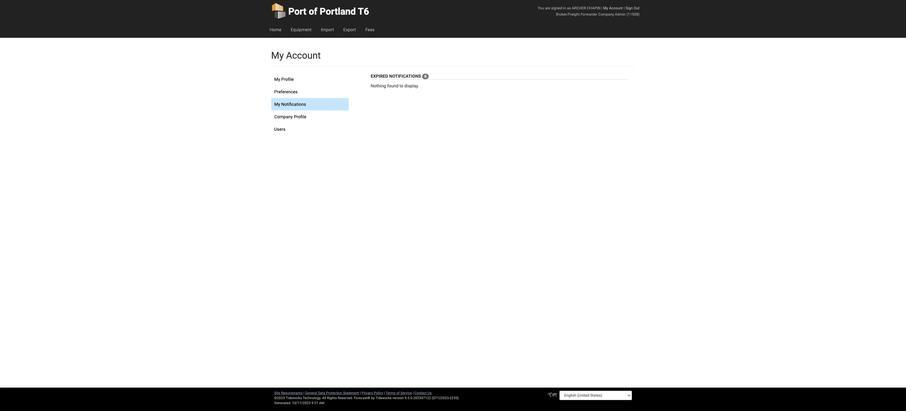 Task type: vqa. For each thing, say whether or not it's contained in the screenshot.
Equipment POPUP BUTTON on the top left of page
yes



Task type: locate. For each thing, give the bounding box(es) containing it.
0 vertical spatial account
[[609, 6, 623, 10]]

reserved.
[[338, 396, 353, 400]]

notifications up to
[[389, 74, 421, 79]]

policy
[[374, 391, 383, 395]]

| right the chapin
[[602, 6, 602, 10]]

profile for company profile
[[294, 114, 306, 119]]

port
[[288, 6, 307, 17]]

notifications
[[389, 74, 421, 79], [281, 102, 306, 107]]

general data protection statement link
[[305, 391, 359, 395]]

of up version
[[397, 391, 400, 395]]

broker/freight
[[556, 12, 580, 17]]

account
[[609, 6, 623, 10], [286, 50, 321, 61]]

profile
[[281, 77, 294, 82], [294, 114, 306, 119]]

users
[[274, 127, 286, 132]]

1 horizontal spatial account
[[609, 6, 623, 10]]

am
[[319, 401, 324, 405]]

forecast®
[[354, 396, 370, 400]]

0 vertical spatial notifications
[[389, 74, 421, 79]]

t6
[[358, 6, 369, 17]]

export
[[343, 27, 356, 32]]

privacy policy link
[[362, 391, 383, 395]]

company
[[598, 12, 614, 17], [274, 114, 293, 119]]

0 horizontal spatial of
[[309, 6, 318, 17]]

| left general
[[304, 391, 304, 395]]

1 vertical spatial notifications
[[281, 102, 306, 107]]

notifications up company profile
[[281, 102, 306, 107]]

1 horizontal spatial company
[[598, 12, 614, 17]]

company inside you are signed in as archer chapin | my account | sign out broker/freight forwarder company admin (11508)
[[598, 12, 614, 17]]

export button
[[339, 22, 361, 37]]

rights
[[327, 396, 337, 400]]

profile up preferences
[[281, 77, 294, 82]]

us
[[428, 391, 432, 395]]

in
[[563, 6, 566, 10]]

my for my account
[[271, 50, 284, 61]]

you are signed in as archer chapin | my account | sign out broker/freight forwarder company admin (11508)
[[538, 6, 640, 17]]

portland
[[320, 6, 356, 17]]

my up preferences
[[274, 77, 280, 82]]

0
[[424, 74, 427, 79]]

admin
[[615, 12, 626, 17]]

expired
[[371, 74, 388, 79]]

1 vertical spatial account
[[286, 50, 321, 61]]

0 horizontal spatial notifications
[[281, 102, 306, 107]]

my down preferences
[[274, 102, 280, 107]]

1 horizontal spatial of
[[397, 391, 400, 395]]

fees
[[365, 27, 375, 32]]

|
[[602, 6, 602, 10], [624, 6, 625, 10], [304, 391, 304, 395], [360, 391, 361, 395], [384, 391, 385, 395], [413, 391, 414, 395]]

port of portland t6 link
[[271, 0, 369, 22]]

account down equipment popup button on the left
[[286, 50, 321, 61]]

my account
[[271, 50, 321, 61]]

2235)
[[450, 396, 459, 400]]

technology.
[[303, 396, 321, 400]]

1 vertical spatial company
[[274, 114, 293, 119]]

0 vertical spatial company
[[598, 12, 614, 17]]

equipment
[[291, 27, 312, 32]]

profile for my profile
[[281, 77, 294, 82]]

1 horizontal spatial profile
[[294, 114, 306, 119]]

by
[[371, 396, 375, 400]]

0 vertical spatial of
[[309, 6, 318, 17]]

generated:
[[274, 401, 291, 405]]

9.5.0.202307122
[[405, 396, 431, 400]]

tideworks
[[376, 396, 392, 400]]

profile down 'my notifications'
[[294, 114, 306, 119]]

out
[[634, 6, 640, 10]]

my
[[603, 6, 608, 10], [271, 50, 284, 61], [274, 77, 280, 82], [274, 102, 280, 107]]

10/17/2023
[[292, 401, 311, 405]]

0 vertical spatial profile
[[281, 77, 294, 82]]

contact us link
[[415, 391, 432, 395]]

0 horizontal spatial company
[[274, 114, 293, 119]]

home button
[[265, 22, 286, 37]]

privacy
[[362, 391, 373, 395]]

forwarder
[[581, 12, 598, 17]]

site requirements | general data protection statement | privacy policy | terms of service | contact us ©2023 tideworks technology. all rights reserved. forecast® by tideworks version 9.5.0.202307122 (07122023-2235) generated: 10/17/2023 9:57 am
[[274, 391, 459, 405]]

my for my profile
[[274, 77, 280, 82]]

notifications inside expired notifications 0
[[389, 74, 421, 79]]

my right the chapin
[[603, 6, 608, 10]]

account up "admin"
[[609, 6, 623, 10]]

my up my profile
[[271, 50, 284, 61]]

1 vertical spatial of
[[397, 391, 400, 395]]

| up forecast®
[[360, 391, 361, 395]]

1 horizontal spatial notifications
[[389, 74, 421, 79]]

9:57
[[312, 401, 318, 405]]

company down my account link
[[598, 12, 614, 17]]

| up tideworks
[[384, 391, 385, 395]]

0 horizontal spatial profile
[[281, 77, 294, 82]]

notifications for my
[[281, 102, 306, 107]]

1 vertical spatial profile
[[294, 114, 306, 119]]

port of portland t6
[[288, 6, 369, 17]]

to
[[400, 83, 404, 88]]

of
[[309, 6, 318, 17], [397, 391, 400, 395]]

company up users at the top left of page
[[274, 114, 293, 119]]

of right port
[[309, 6, 318, 17]]



Task type: describe. For each thing, give the bounding box(es) containing it.
(11508)
[[627, 12, 640, 17]]

| left sign
[[624, 6, 625, 10]]

company profile
[[274, 114, 306, 119]]

sign
[[626, 6, 633, 10]]

expired notifications 0
[[371, 74, 427, 79]]

nothing
[[371, 83, 386, 88]]

all
[[322, 396, 326, 400]]

my notifications
[[274, 102, 306, 107]]

protection
[[326, 391, 342, 395]]

sign out link
[[626, 6, 640, 10]]

my profile
[[274, 77, 294, 82]]

general
[[305, 391, 317, 395]]

you
[[538, 6, 544, 10]]

import button
[[316, 22, 339, 37]]

site
[[274, 391, 280, 395]]

service
[[401, 391, 412, 395]]

terms of service link
[[386, 391, 412, 395]]

notifications for expired
[[389, 74, 421, 79]]

statement
[[343, 391, 359, 395]]

fees button
[[361, 22, 379, 37]]

©2023 tideworks
[[274, 396, 302, 400]]

my for my notifications
[[274, 102, 280, 107]]

0 horizontal spatial account
[[286, 50, 321, 61]]

(07122023-
[[432, 396, 450, 400]]

preferences
[[274, 89, 298, 94]]

data
[[318, 391, 325, 395]]

my inside you are signed in as archer chapin | my account | sign out broker/freight forwarder company admin (11508)
[[603, 6, 608, 10]]

equipment button
[[286, 22, 316, 37]]

version
[[393, 396, 404, 400]]

requirements
[[281, 391, 303, 395]]

chapin
[[587, 6, 601, 10]]

found
[[387, 83, 399, 88]]

nothing found to display.
[[371, 83, 419, 88]]

terms
[[386, 391, 396, 395]]

home
[[270, 27, 281, 32]]

display.
[[405, 83, 419, 88]]

site requirements link
[[274, 391, 303, 395]]

import
[[321, 27, 334, 32]]

signed
[[551, 6, 562, 10]]

my account link
[[603, 6, 623, 10]]

contact
[[415, 391, 427, 395]]

archer
[[572, 6, 586, 10]]

as
[[567, 6, 571, 10]]

account inside you are signed in as archer chapin | my account | sign out broker/freight forwarder company admin (11508)
[[609, 6, 623, 10]]

| up 9.5.0.202307122 at the bottom of page
[[413, 391, 414, 395]]

of inside port of portland t6 link
[[309, 6, 318, 17]]

are
[[545, 6, 550, 10]]

of inside site requirements | general data protection statement | privacy policy | terms of service | contact us ©2023 tideworks technology. all rights reserved. forecast® by tideworks version 9.5.0.202307122 (07122023-2235) generated: 10/17/2023 9:57 am
[[397, 391, 400, 395]]



